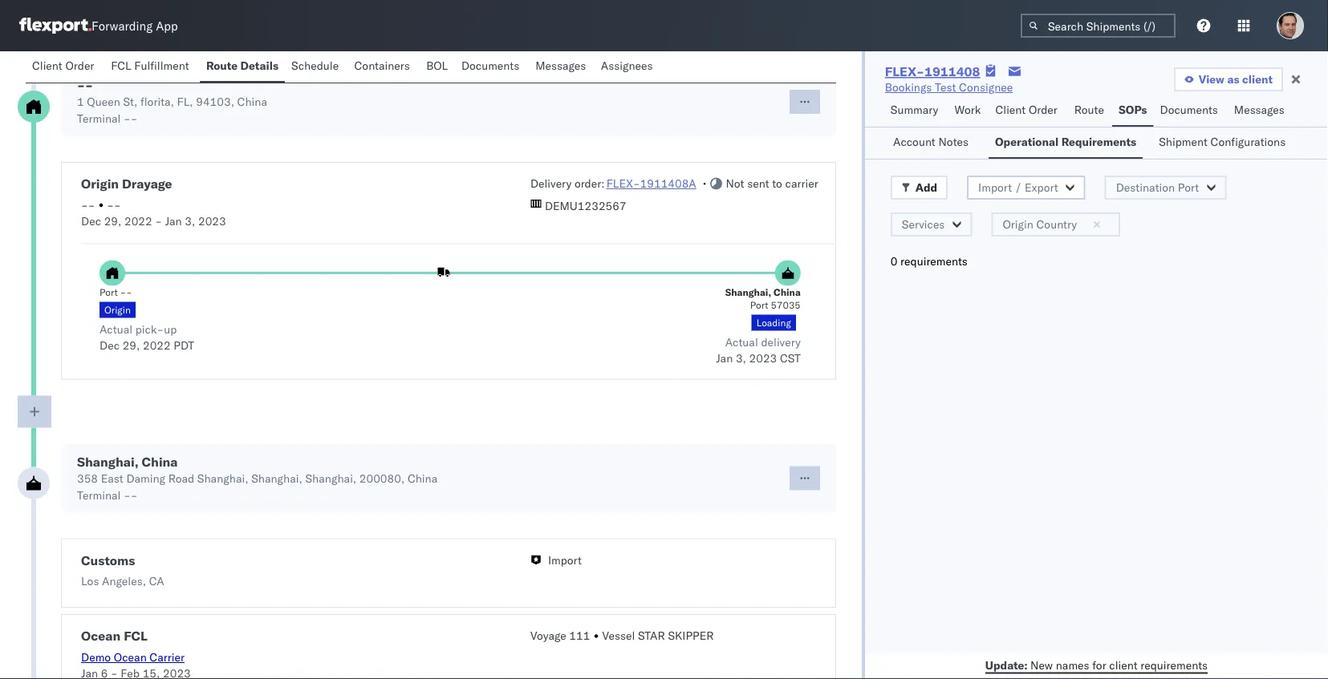 Task type: vqa. For each thing, say whether or not it's contained in the screenshot.
Messages button to the bottom
yes



Task type: locate. For each thing, give the bounding box(es) containing it.
fcl inside button
[[111, 59, 131, 73]]

as
[[1228, 72, 1240, 86]]

messages button left "assignees"
[[529, 51, 595, 83]]

1 vertical spatial import
[[548, 554, 582, 568]]

1 vertical spatial 2023
[[749, 351, 777, 365]]

port
[[1178, 181, 1199, 195], [100, 287, 118, 299], [750, 299, 769, 312]]

demu1232567
[[545, 199, 627, 213]]

0 horizontal spatial 29,
[[104, 214, 121, 228]]

0 horizontal spatial actual
[[100, 322, 132, 336]]

messages button up configurations
[[1228, 96, 1293, 127]]

import for import
[[548, 554, 582, 568]]

1 terminal from the top
[[77, 112, 121, 126]]

2023
[[198, 214, 226, 228], [749, 351, 777, 365]]

client for bottom client order button
[[996, 103, 1026, 117]]

0 vertical spatial port
[[1178, 181, 1199, 195]]

actual left pick-
[[100, 322, 132, 336]]

1 horizontal spatial actual
[[725, 335, 758, 349]]

1 vertical spatial route
[[1075, 103, 1104, 117]]

update: new names for client requirements
[[985, 659, 1208, 673]]

import
[[979, 181, 1012, 195], [548, 554, 582, 568]]

shipment
[[1159, 135, 1208, 149]]

3,
[[185, 214, 195, 228], [736, 351, 746, 365]]

terminal
[[77, 112, 121, 126], [77, 488, 121, 503]]

flex- right the order:
[[607, 177, 640, 191]]

1 vertical spatial client order button
[[989, 96, 1068, 127]]

client order
[[32, 59, 94, 73], [996, 103, 1058, 117]]

fcl fulfillment button
[[105, 51, 200, 83]]

0 horizontal spatial route
[[206, 59, 238, 73]]

jan
[[165, 214, 182, 228], [716, 351, 733, 365]]

requirements down services button
[[901, 254, 968, 268]]

fulfillment
[[134, 59, 189, 73]]

0 horizontal spatial client order
[[32, 59, 94, 73]]

los
[[81, 575, 99, 589]]

documents button
[[455, 51, 529, 83], [1154, 96, 1228, 127]]

0 vertical spatial origin
[[81, 176, 119, 192]]

2 vertical spatial port
[[750, 299, 769, 312]]

dec left pdt at left
[[100, 338, 120, 352]]

forwarding app link
[[19, 18, 178, 34]]

origin
[[81, 176, 119, 192], [1003, 218, 1034, 232], [104, 304, 131, 316]]

0 vertical spatial terminal
[[77, 112, 121, 126]]

shanghai, china port 57035 loading actual delivery jan 3, 2023 cst
[[716, 287, 801, 365]]

0 vertical spatial route
[[206, 59, 238, 73]]

import inside button
[[979, 181, 1012, 195]]

0 horizontal spatial import
[[548, 554, 582, 568]]

order for the top client order button
[[65, 59, 94, 73]]

origin country
[[1003, 218, 1077, 232]]

order up 1
[[65, 59, 94, 73]]

29, down pick-
[[123, 338, 140, 352]]

1 vertical spatial dec
[[100, 338, 120, 352]]

1 horizontal spatial client order button
[[989, 96, 1068, 127]]

1 horizontal spatial --
[[107, 198, 121, 212]]

dec down 'origin drayage'
[[81, 214, 101, 228]]

requirements
[[901, 254, 968, 268], [1141, 659, 1208, 673]]

client right for
[[1110, 659, 1138, 673]]

not sent to carrier
[[726, 177, 818, 191]]

client order button up 'operational'
[[989, 96, 1068, 127]]

1 horizontal spatial 29,
[[123, 338, 140, 352]]

1 vertical spatial 2022
[[143, 338, 171, 352]]

route details
[[206, 59, 279, 73]]

1 vertical spatial port
[[100, 287, 118, 299]]

1 horizontal spatial port
[[750, 299, 769, 312]]

0 horizontal spatial order
[[65, 59, 94, 73]]

2022 inside port -- origin actual pick-up dec 29, 2022 pdt
[[143, 338, 171, 352]]

1 vertical spatial fcl
[[124, 629, 148, 645]]

requirements
[[1062, 135, 1137, 149]]

documents right bol button
[[461, 59, 519, 73]]

0 horizontal spatial client order button
[[26, 51, 105, 83]]

documents for right documents button
[[1160, 103, 1218, 117]]

fcl
[[111, 59, 131, 73], [124, 629, 148, 645]]

1 horizontal spatial documents
[[1160, 103, 1218, 117]]

-
[[77, 77, 85, 93], [85, 77, 93, 93], [124, 112, 131, 126], [131, 112, 138, 126], [81, 198, 88, 212], [88, 198, 95, 212], [107, 198, 114, 212], [114, 198, 121, 212], [155, 214, 162, 228], [120, 287, 126, 299], [126, 287, 132, 299], [124, 488, 131, 503], [131, 488, 138, 503]]

origin drayage
[[81, 176, 172, 192]]

1 vertical spatial origin
[[1003, 218, 1034, 232]]

origin inside button
[[1003, 218, 1034, 232]]

ocean
[[81, 629, 121, 645], [114, 651, 147, 665]]

2 vertical spatial origin
[[104, 304, 131, 316]]

import / export button
[[967, 176, 1086, 200]]

2 terminal from the top
[[77, 488, 121, 503]]

carrier
[[785, 177, 818, 191]]

actual
[[100, 322, 132, 336], [725, 335, 758, 349]]

0 vertical spatial client
[[32, 59, 62, 73]]

1 vertical spatial messages button
[[1228, 96, 1293, 127]]

ocean up demo
[[81, 629, 121, 645]]

ocean down the ocean fcl in the left of the page
[[114, 651, 147, 665]]

1 horizontal spatial import
[[979, 181, 1012, 195]]

0 vertical spatial 29,
[[104, 214, 121, 228]]

0 vertical spatial documents button
[[455, 51, 529, 83]]

0 vertical spatial import
[[979, 181, 1012, 195]]

1 vertical spatial client
[[1110, 659, 1138, 673]]

china up 57035
[[774, 287, 801, 299]]

1 horizontal spatial 3,
[[736, 351, 746, 365]]

0 vertical spatial 2023
[[198, 214, 226, 228]]

1 horizontal spatial 2023
[[749, 351, 777, 365]]

2022 down drayage
[[124, 214, 152, 228]]

documents button up shipment
[[1154, 96, 1228, 127]]

flex-1911408a
[[607, 177, 697, 191]]

29,
[[104, 214, 121, 228], [123, 338, 140, 352]]

flex-1911408a button
[[607, 177, 697, 191]]

drayage
[[122, 176, 172, 192]]

0 vertical spatial flex-
[[885, 63, 925, 79]]

1 horizontal spatial requirements
[[1141, 659, 1208, 673]]

0 requirements
[[891, 254, 968, 268]]

route up 94103,
[[206, 59, 238, 73]]

--
[[81, 198, 95, 212], [107, 198, 121, 212]]

1 horizontal spatial client
[[1243, 72, 1273, 86]]

china up daming
[[142, 454, 178, 470]]

add
[[916, 181, 938, 195]]

pick-
[[135, 322, 164, 336]]

client order up 'operational'
[[996, 103, 1058, 117]]

1 horizontal spatial order
[[1029, 103, 1058, 117]]

fcl up st,
[[111, 59, 131, 73]]

requirements right for
[[1141, 659, 1208, 673]]

messages up configurations
[[1234, 103, 1285, 117]]

client down consignee
[[996, 103, 1026, 117]]

1 horizontal spatial route
[[1075, 103, 1104, 117]]

1 vertical spatial order
[[1029, 103, 1058, 117]]

3, inside shanghai, china port 57035 loading actual delivery jan 3, 2023 cst
[[736, 351, 746, 365]]

to
[[772, 177, 782, 191]]

2022 down pick-
[[143, 338, 171, 352]]

documents up shipment
[[1160, 103, 1218, 117]]

jan down drayage
[[165, 214, 182, 228]]

not
[[726, 177, 744, 191]]

import left '/'
[[979, 181, 1012, 195]]

schedule button
[[285, 51, 348, 83]]

0 horizontal spatial port
[[100, 287, 118, 299]]

order for bottom client order button
[[1029, 103, 1058, 117]]

1 vertical spatial jan
[[716, 351, 733, 365]]

dec 29, 2022 - jan 3, 2023
[[81, 214, 226, 228]]

port inside shanghai, china port 57035 loading actual delivery jan 3, 2023 cst
[[750, 299, 769, 312]]

0 horizontal spatial requirements
[[901, 254, 968, 268]]

st,
[[123, 95, 137, 109]]

0 horizontal spatial client
[[32, 59, 62, 73]]

voyage 111
[[530, 629, 590, 643]]

delivery order:
[[530, 177, 605, 191]]

china inside -- 1 queen st, florita, fl, 94103, china terminal --
[[237, 95, 267, 109]]

origin country button
[[992, 213, 1121, 237]]

demo
[[81, 651, 111, 665]]

29, down 'origin drayage'
[[104, 214, 121, 228]]

port inside port -- origin actual pick-up dec 29, 2022 pdt
[[100, 287, 118, 299]]

client order up 1
[[32, 59, 94, 73]]

origin for origin country
[[1003, 218, 1034, 232]]

0 vertical spatial fcl
[[111, 59, 131, 73]]

2 horizontal spatial port
[[1178, 181, 1199, 195]]

customs los angeles, ca
[[81, 553, 164, 589]]

0 horizontal spatial documents
[[461, 59, 519, 73]]

1 vertical spatial documents
[[1160, 103, 1218, 117]]

account notes
[[893, 135, 969, 149]]

1 horizontal spatial jan
[[716, 351, 733, 365]]

29, inside port -- origin actual pick-up dec 29, 2022 pdt
[[123, 338, 140, 352]]

documents button right bol
[[455, 51, 529, 83]]

0 horizontal spatial 3,
[[185, 214, 195, 228]]

origin for origin drayage
[[81, 176, 119, 192]]

1 vertical spatial 3,
[[736, 351, 746, 365]]

notes
[[939, 135, 969, 149]]

1 vertical spatial documents button
[[1154, 96, 1228, 127]]

flex- up bookings
[[885, 63, 925, 79]]

fcl fulfillment
[[111, 59, 189, 73]]

export
[[1025, 181, 1058, 195]]

route
[[206, 59, 238, 73], [1075, 103, 1104, 117]]

port -- origin actual pick-up dec 29, 2022 pdt
[[100, 287, 194, 352]]

1 horizontal spatial client
[[996, 103, 1026, 117]]

china down route details button in the top of the page
[[237, 95, 267, 109]]

0 horizontal spatial messages
[[536, 59, 586, 73]]

client right as
[[1243, 72, 1273, 86]]

1 horizontal spatial documents button
[[1154, 96, 1228, 127]]

1 horizontal spatial messages
[[1234, 103, 1285, 117]]

0 vertical spatial dec
[[81, 214, 101, 228]]

client
[[1243, 72, 1273, 86], [1110, 659, 1138, 673]]

1 vertical spatial client order
[[996, 103, 1058, 117]]

1 vertical spatial 29,
[[123, 338, 140, 352]]

1 horizontal spatial flex-
[[885, 63, 925, 79]]

client down flexport. image
[[32, 59, 62, 73]]

bol button
[[420, 51, 455, 83]]

fl,
[[177, 95, 193, 109]]

1 -- from the left
[[81, 198, 95, 212]]

east
[[101, 472, 123, 486]]

0 horizontal spatial --
[[81, 198, 95, 212]]

dec inside port -- origin actual pick-up dec 29, 2022 pdt
[[100, 338, 120, 352]]

0 vertical spatial messages
[[536, 59, 586, 73]]

jan left 'cst'
[[716, 351, 733, 365]]

0 vertical spatial jan
[[165, 214, 182, 228]]

0 horizontal spatial flex-
[[607, 177, 640, 191]]

order up 'operational'
[[1029, 103, 1058, 117]]

operational requirements button
[[989, 128, 1143, 159]]

actual down loading on the right of the page
[[725, 335, 758, 349]]

0 vertical spatial order
[[65, 59, 94, 73]]

0 horizontal spatial 2023
[[198, 214, 226, 228]]

client for the top client order button
[[32, 59, 62, 73]]

flex-
[[885, 63, 925, 79], [607, 177, 640, 191]]

documents
[[461, 59, 519, 73], [1160, 103, 1218, 117]]

messages left "assignees"
[[536, 59, 586, 73]]

china right 200080,
[[408, 472, 438, 486]]

1 vertical spatial flex-
[[607, 177, 640, 191]]

terminal down the 358
[[77, 488, 121, 503]]

terminal down queen
[[77, 112, 121, 126]]

shipment configurations
[[1159, 135, 1286, 149]]

route up requirements on the right top of the page
[[1075, 103, 1104, 117]]

daming
[[126, 472, 165, 486]]

client order button
[[26, 51, 105, 83], [989, 96, 1068, 127]]

0 horizontal spatial messages button
[[529, 51, 595, 83]]

flex- for 1911408a
[[607, 177, 640, 191]]

messages button
[[529, 51, 595, 83], [1228, 96, 1293, 127]]

358
[[77, 472, 98, 486]]

0 vertical spatial requirements
[[901, 254, 968, 268]]

0 vertical spatial 3,
[[185, 214, 195, 228]]

route for route
[[1075, 103, 1104, 117]]

0 vertical spatial documents
[[461, 59, 519, 73]]

1 vertical spatial client
[[996, 103, 1026, 117]]

fcl up demo ocean carrier link
[[124, 629, 148, 645]]

1 vertical spatial requirements
[[1141, 659, 1208, 673]]

destination
[[1116, 181, 1175, 195]]

import up voyage 111
[[548, 554, 582, 568]]

client order button up 1
[[26, 51, 105, 83]]

0 vertical spatial client
[[1243, 72, 1273, 86]]

1 vertical spatial terminal
[[77, 488, 121, 503]]

actual inside shanghai, china port 57035 loading actual delivery jan 3, 2023 cst
[[725, 335, 758, 349]]



Task type: describe. For each thing, give the bounding box(es) containing it.
order:
[[575, 177, 605, 191]]

up
[[164, 322, 177, 336]]

ca
[[149, 575, 164, 589]]

road
[[168, 472, 194, 486]]

0
[[891, 254, 898, 268]]

terminal inside shanghai, china 358 east daming road shanghai, shanghai, shanghai, 200080, china terminal --
[[77, 488, 121, 503]]

111
[[569, 629, 590, 643]]

voyage
[[530, 629, 566, 643]]

skipper
[[668, 629, 714, 643]]

cst
[[780, 351, 801, 365]]

delivery
[[530, 177, 572, 191]]

/
[[1015, 181, 1022, 195]]

vessel
[[602, 629, 635, 643]]

star
[[638, 629, 665, 643]]

summary
[[891, 103, 939, 117]]

shanghai, inside shanghai, china port 57035 loading actual delivery jan 3, 2023 cst
[[725, 287, 771, 299]]

work
[[955, 103, 981, 117]]

loading
[[757, 317, 791, 329]]

1911408
[[925, 63, 980, 79]]

route details button
[[200, 51, 285, 83]]

•
[[703, 177, 707, 191]]

1 vertical spatial messages
[[1234, 103, 1285, 117]]

names
[[1056, 659, 1090, 673]]

1 vertical spatial ocean
[[114, 651, 147, 665]]

bookings
[[885, 80, 932, 94]]

for
[[1093, 659, 1107, 673]]

client inside button
[[1243, 72, 1273, 86]]

demo ocean carrier link
[[81, 651, 185, 665]]

consignee
[[959, 80, 1013, 94]]

0 horizontal spatial client
[[1110, 659, 1138, 673]]

route button
[[1068, 96, 1112, 127]]

sops
[[1119, 103, 1147, 117]]

bookings test consignee link
[[885, 79, 1013, 96]]

operational
[[995, 135, 1059, 149]]

schedule
[[291, 59, 339, 73]]

flex-1911408
[[885, 63, 980, 79]]

destination port
[[1116, 181, 1199, 195]]

documents for the leftmost documents button
[[461, 59, 519, 73]]

containers button
[[348, 51, 420, 83]]

origin inside port -- origin actual pick-up dec 29, 2022 pdt
[[104, 304, 131, 316]]

sops button
[[1112, 96, 1154, 127]]

0 horizontal spatial jan
[[165, 214, 182, 228]]

flexport. image
[[19, 18, 92, 34]]

forwarding app
[[92, 18, 178, 33]]

terminal inside -- 1 queen st, florita, fl, 94103, china terminal --
[[77, 112, 121, 126]]

0 vertical spatial client order button
[[26, 51, 105, 83]]

flex-1911408 link
[[885, 63, 980, 79]]

china inside shanghai, china port 57035 loading actual delivery jan 3, 2023 cst
[[774, 287, 801, 299]]

containers
[[354, 59, 410, 73]]

account
[[893, 135, 936, 149]]

forwarding
[[92, 18, 153, 33]]

florita,
[[140, 95, 174, 109]]

account notes button
[[887, 128, 979, 159]]

assignees button
[[595, 51, 662, 83]]

update:
[[985, 659, 1028, 673]]

shanghai, china 358 east daming road shanghai, shanghai, shanghai, 200080, china terminal --
[[77, 454, 438, 503]]

test
[[935, 80, 956, 94]]

services button
[[891, 213, 972, 237]]

port inside destination port button
[[1178, 181, 1199, 195]]

sent
[[747, 177, 769, 191]]

bookings test consignee
[[885, 80, 1013, 94]]

0 horizontal spatial documents button
[[455, 51, 529, 83]]

delivery
[[761, 335, 801, 349]]

Search Shipments (/) text field
[[1021, 14, 1176, 38]]

operational requirements
[[995, 135, 1137, 149]]

demo ocean carrier
[[81, 651, 185, 665]]

configurations
[[1211, 135, 1286, 149]]

bol
[[426, 59, 448, 73]]

import for import / export
[[979, 181, 1012, 195]]

94103,
[[196, 95, 234, 109]]

country
[[1037, 218, 1077, 232]]

ocean fcl
[[81, 629, 148, 645]]

carrier
[[150, 651, 185, 665]]

view as client
[[1199, 72, 1273, 86]]

200080,
[[359, 472, 405, 486]]

0 vertical spatial 2022
[[124, 214, 152, 228]]

2023 inside shanghai, china port 57035 loading actual delivery jan 3, 2023 cst
[[749, 351, 777, 365]]

customs
[[81, 553, 135, 569]]

0 vertical spatial client order
[[32, 59, 94, 73]]

services
[[902, 218, 945, 232]]

details
[[240, 59, 279, 73]]

1
[[77, 95, 84, 109]]

0 vertical spatial messages button
[[529, 51, 595, 83]]

view as client button
[[1174, 67, 1283, 92]]

angeles,
[[102, 575, 146, 589]]

assignees
[[601, 59, 653, 73]]

2 -- from the left
[[107, 198, 121, 212]]

0 vertical spatial ocean
[[81, 629, 121, 645]]

new
[[1031, 659, 1053, 673]]

actual inside port -- origin actual pick-up dec 29, 2022 pdt
[[100, 322, 132, 336]]

summary button
[[884, 96, 948, 127]]

1 horizontal spatial messages button
[[1228, 96, 1293, 127]]

shipment configurations button
[[1153, 128, 1300, 159]]

add button
[[891, 176, 948, 200]]

route for route details
[[206, 59, 238, 73]]

jan inside shanghai, china port 57035 loading actual delivery jan 3, 2023 cst
[[716, 351, 733, 365]]

flex- for 1911408
[[885, 63, 925, 79]]

-- 1 queen st, florita, fl, 94103, china terminal --
[[77, 77, 267, 126]]

1 horizontal spatial client order
[[996, 103, 1058, 117]]

vessel star skipper
[[602, 629, 714, 643]]

pdt
[[174, 338, 194, 352]]



